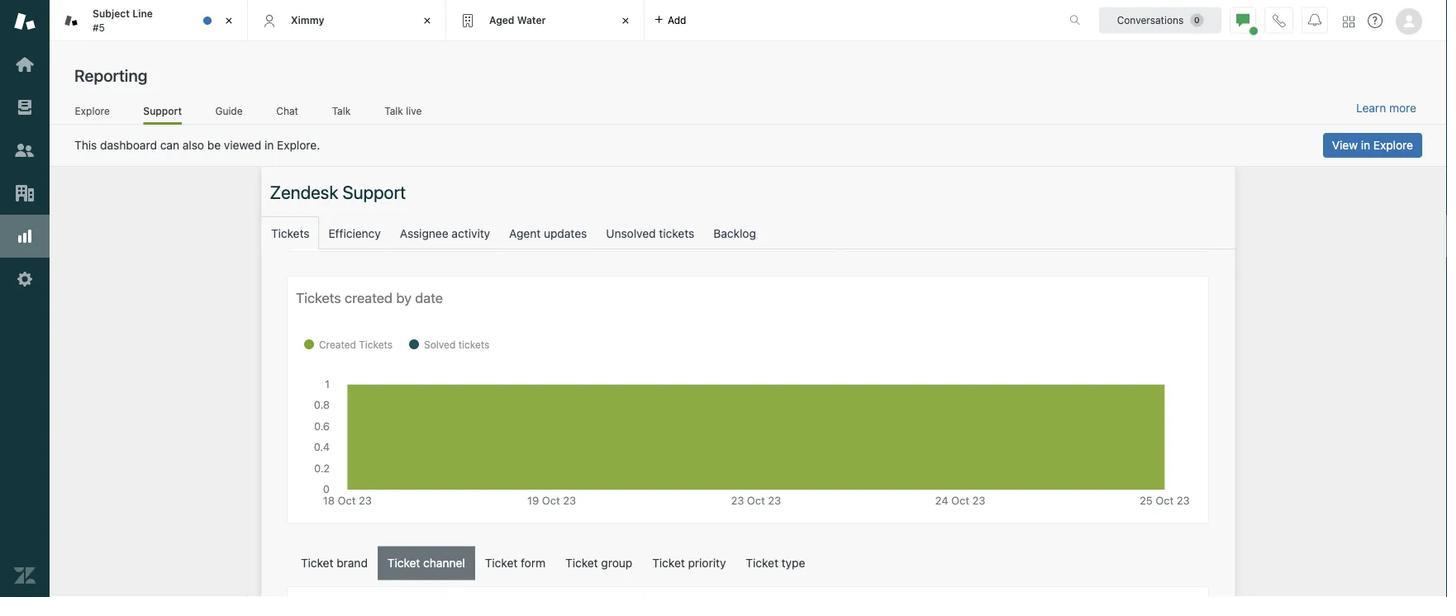 Task type: describe. For each thing, give the bounding box(es) containing it.
support
[[143, 105, 182, 117]]

conversations
[[1118, 14, 1184, 26]]

this
[[74, 139, 97, 152]]

add
[[668, 14, 687, 26]]

explore.
[[277, 139, 320, 152]]

zendesk products image
[[1344, 16, 1355, 28]]

ximmy tab
[[248, 0, 447, 41]]

explore inside button
[[1374, 138, 1414, 152]]

explore inside "link"
[[75, 105, 110, 117]]

view
[[1333, 138, 1359, 152]]

chat
[[276, 105, 298, 117]]

get help image
[[1368, 13, 1383, 28]]

aged
[[490, 14, 515, 26]]

view in explore
[[1333, 138, 1414, 152]]

2 in from the left
[[265, 139, 274, 152]]

aged water
[[490, 14, 546, 26]]

support link
[[143, 105, 182, 125]]

line
[[132, 8, 153, 20]]

conversations button
[[1100, 7, 1222, 33]]

close image inside aged water tab
[[618, 12, 634, 29]]

organizations image
[[14, 183, 36, 204]]

talk for talk
[[332, 105, 351, 117]]

be
[[207, 139, 221, 152]]

learn
[[1357, 101, 1387, 115]]

also
[[183, 139, 204, 152]]

talk live link
[[384, 105, 423, 122]]

viewed
[[224, 139, 261, 152]]

main element
[[0, 0, 50, 598]]

explore link
[[74, 105, 110, 122]]

can
[[160, 139, 179, 152]]

notifications image
[[1309, 14, 1322, 27]]

subject
[[93, 8, 130, 20]]

customers image
[[14, 140, 36, 161]]

zendesk image
[[14, 566, 36, 587]]

more
[[1390, 101, 1417, 115]]

tab containing subject line
[[50, 0, 248, 41]]



Task type: locate. For each thing, give the bounding box(es) containing it.
close image left ximmy
[[221, 12, 237, 29]]

1 in from the left
[[1362, 138, 1371, 152]]

learn more link
[[1357, 101, 1417, 116]]

tabs tab list
[[50, 0, 1053, 41]]

water
[[517, 14, 546, 26]]

close image left add popup button
[[618, 12, 634, 29]]

explore down learn more link
[[1374, 138, 1414, 152]]

tab
[[50, 0, 248, 41]]

in right viewed at the left top of page
[[265, 139, 274, 152]]

explore up the 'this'
[[75, 105, 110, 117]]

in inside button
[[1362, 138, 1371, 152]]

2 talk from the left
[[385, 105, 403, 117]]

get started image
[[14, 54, 36, 75]]

talk live
[[385, 105, 422, 117]]

subject line #5
[[93, 8, 153, 33]]

#5
[[93, 21, 105, 33]]

guide
[[215, 105, 243, 117]]

explore
[[75, 105, 110, 117], [1374, 138, 1414, 152]]

1 horizontal spatial in
[[1362, 138, 1371, 152]]

chat link
[[276, 105, 299, 122]]

talk for talk live
[[385, 105, 403, 117]]

0 horizontal spatial talk
[[332, 105, 351, 117]]

close image
[[221, 12, 237, 29], [618, 12, 634, 29]]

zendesk support image
[[14, 11, 36, 32]]

view in explore button
[[1324, 133, 1423, 158]]

admin image
[[14, 269, 36, 290]]

0 vertical spatial explore
[[75, 105, 110, 117]]

ximmy
[[291, 14, 324, 26]]

this dashboard can also be viewed in explore.
[[74, 139, 320, 152]]

learn more
[[1357, 101, 1417, 115]]

close image
[[419, 12, 436, 29]]

button displays agent's chat status as online. image
[[1237, 14, 1250, 27]]

reporting image
[[14, 226, 36, 247]]

live
[[406, 105, 422, 117]]

1 horizontal spatial explore
[[1374, 138, 1414, 152]]

reporting
[[74, 65, 148, 85]]

1 talk from the left
[[332, 105, 351, 117]]

talk
[[332, 105, 351, 117], [385, 105, 403, 117]]

in
[[1362, 138, 1371, 152], [265, 139, 274, 152]]

talk link
[[332, 105, 351, 122]]

talk right chat
[[332, 105, 351, 117]]

1 horizontal spatial close image
[[618, 12, 634, 29]]

talk left live at the top left of the page
[[385, 105, 403, 117]]

1 horizontal spatial talk
[[385, 105, 403, 117]]

views image
[[14, 97, 36, 118]]

1 close image from the left
[[221, 12, 237, 29]]

add button
[[645, 0, 697, 41]]

0 horizontal spatial close image
[[221, 12, 237, 29]]

1 vertical spatial explore
[[1374, 138, 1414, 152]]

guide link
[[215, 105, 243, 122]]

in right view
[[1362, 138, 1371, 152]]

aged water tab
[[447, 0, 645, 41]]

dashboard
[[100, 139, 157, 152]]

2 close image from the left
[[618, 12, 634, 29]]

0 horizontal spatial in
[[265, 139, 274, 152]]

0 horizontal spatial explore
[[75, 105, 110, 117]]



Task type: vqa. For each thing, say whether or not it's contained in the screenshot.
View
yes



